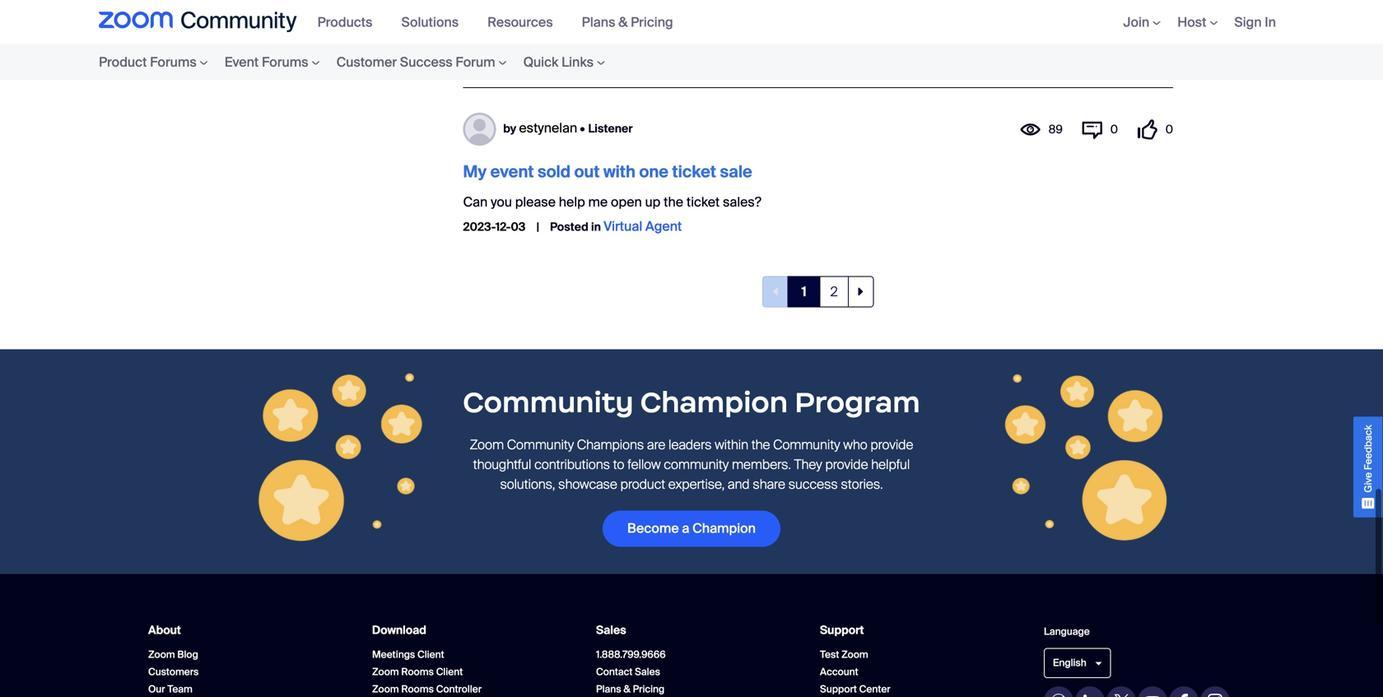 Task type: vqa. For each thing, say whether or not it's contained in the screenshot.
MY EVENT SOLD OUT WITH ONE TICKET SALE link
yes



Task type: describe. For each thing, give the bounding box(es) containing it.
host
[[1178, 14, 1207, 31]]

1 horizontal spatial i
[[744, 21, 747, 39]]

become a champion
[[627, 520, 756, 537]]

about
[[148, 623, 181, 638]]

event
[[225, 54, 259, 71]]

account
[[820, 666, 858, 678]]

0 vertical spatial &
[[619, 14, 628, 31]]

quick links
[[523, 54, 594, 71]]

in
[[1265, 14, 1276, 31]]

contact sales link
[[596, 666, 660, 678]]

support center link
[[820, 683, 891, 696]]

product forums
[[99, 54, 197, 71]]

1 vertical spatial champion
[[693, 520, 756, 537]]

program
[[795, 384, 920, 420]]

become
[[627, 520, 679, 537]]

champions
[[577, 436, 644, 454]]

any
[[577, 5, 598, 23]]

event forums
[[225, 54, 308, 71]]

saved
[[619, 21, 655, 39]]

forum
[[456, 54, 495, 71]]

fellow
[[628, 456, 661, 473]]

customer success forum link
[[328, 44, 515, 80]]

•
[[580, 121, 585, 136]]

sign in
[[1235, 14, 1276, 31]]

can you please help me open up the ticket sales?
[[463, 194, 765, 211]]

products link
[[318, 14, 385, 31]]

join
[[1123, 14, 1150, 31]]

test zoom account support center
[[820, 648, 891, 696]]

sale
[[720, 162, 752, 183]]

posted for 2023-12-01 | posted in virtual agent
[[547, 47, 586, 62]]

2 rooms from the top
[[401, 683, 434, 696]]

a
[[682, 520, 690, 537]]

event
[[490, 162, 534, 183]]

reinstalled
[[835, 5, 899, 23]]

background.
[[862, 21, 938, 39]]

products
[[318, 14, 373, 31]]

can't
[[751, 21, 779, 39]]

posted for 2023-12-03 | posted in virtual agent
[[550, 219, 589, 235]]

about link
[[148, 623, 181, 638]]

sign in link
[[1235, 14, 1276, 31]]

help
[[559, 194, 585, 211]]

members.
[[732, 456, 791, 473]]

you
[[491, 194, 512, 211]]

success
[[400, 54, 453, 71]]

customers link
[[148, 666, 199, 678]]

2023- for 2023-12-01 | posted in virtual agent
[[463, 47, 496, 62]]

1
[[802, 283, 807, 301]]

become a champion link
[[603, 511, 781, 547]]

my event sold out with one ticket sale link
[[463, 162, 752, 183]]

community
[[664, 456, 729, 473]]

zoom inside zoom community champions are leaders within the community who provide thoughtful contributions to fellow community members. they provide helpful solutions, showcase product expertise, and share success stories.
[[470, 436, 504, 454]]

in for 2023-12-03 | posted in virtual agent
[[591, 219, 601, 235]]

did
[[1108, 5, 1127, 23]]

2 link
[[820, 276, 849, 308]]

2 0 from the left
[[1166, 122, 1173, 137]]

sign
[[1235, 14, 1262, 31]]

| for 2023-12-01 | posted in virtual agent
[[534, 47, 537, 62]]

0 horizontal spatial i
[[686, 5, 689, 23]]

menu bar containing product forums
[[66, 44, 646, 80]]

forums for event forums
[[262, 54, 308, 71]]

by estynelan • listener
[[503, 119, 633, 137]]

1 0 from the left
[[1111, 122, 1118, 137]]

product forums link
[[99, 44, 216, 80]]

resources link
[[488, 14, 565, 31]]

that
[[1081, 5, 1105, 23]]

thoughtful
[[473, 456, 531, 473]]

blog
[[177, 648, 198, 661]]

0 vertical spatial sales
[[596, 623, 626, 638]]

forums for product forums
[[150, 54, 197, 71]]

does anyone have any suggestions? i already uninstalled and reinstalled the app as per zoom help. all that did was wipe out all my previously saved backgrounds. i can't even blur my background.
[[463, 5, 1154, 39]]

1.888.799.9666
[[596, 648, 666, 661]]

community.title image
[[99, 12, 297, 33]]

and inside does anyone have any suggestions? i already uninstalled and reinstalled the app as per zoom help. all that did was wipe out all my previously saved backgrounds. i can't even blur my background.
[[809, 5, 832, 23]]

suggestions?
[[602, 5, 683, 23]]

and inside zoom community champions are leaders within the community who provide thoughtful contributions to fellow community members. they provide helpful solutions, showcase product expertise, and share success stories.
[[728, 476, 750, 493]]

product
[[621, 476, 665, 493]]

our
[[148, 683, 165, 696]]

already
[[693, 5, 737, 23]]

zoom community champions are leaders within the community who provide thoughtful contributions to fellow community members. they provide helpful solutions, showcase product expertise, and share success stories.
[[470, 436, 913, 493]]

pricing inside 1.888.799.9666 contact sales plans & pricing
[[633, 683, 665, 696]]

english
[[1053, 657, 1087, 670]]

0 vertical spatial ticket
[[672, 162, 716, 183]]

test zoom link
[[820, 648, 868, 661]]

stories.
[[841, 476, 883, 493]]

open
[[611, 194, 642, 211]]

quick links link
[[515, 44, 613, 80]]

0 vertical spatial client
[[417, 648, 444, 661]]

menu bar containing products
[[309, 0, 694, 44]]

virtual agent link for 2023-12-01 | posted in virtual agent
[[601, 45, 679, 63]]

1 vertical spatial ticket
[[687, 194, 720, 211]]

0 vertical spatial champion
[[640, 384, 788, 420]]

wipe
[[463, 21, 491, 39]]



Task type: locate. For each thing, give the bounding box(es) containing it.
zoom inside zoom blog customers our team
[[148, 648, 175, 661]]

0 vertical spatial pricing
[[631, 14, 673, 31]]

language
[[1044, 625, 1090, 638]]

posted inside 2023-12-01 | posted in virtual agent
[[547, 47, 586, 62]]

0 vertical spatial 2023-
[[463, 47, 496, 62]]

meetings client zoom rooms client zoom rooms controller
[[372, 648, 482, 696]]

all
[[1063, 5, 1078, 23]]

| for 2023-12-03 | posted in virtual agent
[[537, 219, 539, 235]]

2023-12-03 | posted in virtual agent
[[463, 218, 682, 235]]

provide
[[871, 436, 913, 454], [825, 456, 868, 473]]

2023- inside 2023-12-01 | posted in virtual agent
[[463, 47, 496, 62]]

1.888.799.9666 contact sales plans & pricing
[[596, 648, 666, 696]]

sales link
[[596, 623, 626, 638]]

2 forums from the left
[[262, 54, 308, 71]]

virtual agent link down up
[[604, 218, 682, 235]]

0 vertical spatial plans
[[582, 14, 615, 31]]

& inside 1.888.799.9666 contact sales plans & pricing
[[624, 683, 631, 696]]

zoom blog customers our team
[[148, 648, 199, 696]]

plans & pricing link
[[582, 14, 686, 31], [596, 683, 665, 696]]

virtual for 2023-12-01 | posted in virtual agent
[[601, 45, 640, 63]]

support
[[820, 623, 864, 638], [820, 683, 857, 696]]

12- inside 2023-12-03 | posted in virtual agent
[[496, 219, 511, 235]]

plans inside 1.888.799.9666 contact sales plans & pricing
[[596, 683, 621, 696]]

virtual for 2023-12-03 | posted in virtual agent
[[604, 218, 642, 235]]

0 horizontal spatial sales
[[596, 623, 626, 638]]

virtual down saved
[[601, 45, 640, 63]]

have
[[545, 5, 574, 23]]

agent down up
[[646, 218, 682, 235]]

1 vertical spatial out
[[574, 162, 600, 183]]

2
[[831, 283, 838, 301]]

sales inside 1.888.799.9666 contact sales plans & pricing
[[635, 666, 660, 678]]

sales down 1.888.799.9666
[[635, 666, 660, 678]]

1 vertical spatial rooms
[[401, 683, 434, 696]]

2 support from the top
[[820, 683, 857, 696]]

center
[[859, 683, 891, 696]]

in inside 2023-12-01 | posted in virtual agent
[[588, 47, 598, 62]]

12- inside 2023-12-01 | posted in virtual agent
[[496, 47, 511, 62]]

2 12- from the top
[[496, 219, 511, 235]]

and left the reinstalled
[[809, 5, 832, 23]]

0 horizontal spatial 0
[[1111, 122, 1118, 137]]

out
[[495, 21, 514, 39], [574, 162, 600, 183]]

zoom inside does anyone have any suggestions? i already uninstalled and reinstalled the app as per zoom help. all that did was wipe out all my previously saved backgrounds. i can't even blur my background.
[[992, 5, 1028, 23]]

1 horizontal spatial the
[[752, 436, 770, 454]]

and down the 'members.'
[[728, 476, 750, 493]]

success
[[789, 476, 838, 493]]

the inside does anyone have any suggestions? i already uninstalled and reinstalled the app as per zoom help. all that did was wipe out all my previously saved backgrounds. i can't even blur my background.
[[902, 5, 921, 23]]

with
[[604, 162, 636, 183]]

support up test zoom link
[[820, 623, 864, 638]]

0 vertical spatial support
[[820, 623, 864, 638]]

my
[[463, 162, 487, 183]]

meetings
[[372, 648, 415, 661]]

0 horizontal spatial out
[[495, 21, 514, 39]]

resources
[[488, 14, 553, 31]]

agent down saved
[[643, 45, 679, 63]]

sales
[[596, 623, 626, 638], [635, 666, 660, 678]]

out up me
[[574, 162, 600, 183]]

0 vertical spatial posted
[[547, 47, 586, 62]]

provide down who
[[825, 456, 868, 473]]

plans
[[582, 14, 615, 31], [596, 683, 621, 696]]

agent
[[643, 45, 679, 63], [646, 218, 682, 235]]

plans left saved
[[582, 14, 615, 31]]

ticket left sales?
[[687, 194, 720, 211]]

menu bar
[[309, 0, 694, 44], [1099, 0, 1285, 44], [66, 44, 646, 80]]

expertise,
[[668, 476, 725, 493]]

controller
[[436, 683, 482, 696]]

are
[[647, 436, 666, 454]]

plans & pricing
[[582, 14, 673, 31]]

2023-12-01 | posted in virtual agent
[[463, 45, 679, 63]]

0 horizontal spatial provide
[[825, 456, 868, 473]]

1 vertical spatial virtual
[[604, 218, 642, 235]]

1 vertical spatial support
[[820, 683, 857, 696]]

within
[[715, 436, 749, 454]]

in down me
[[591, 219, 601, 235]]

2023-
[[463, 47, 496, 62], [463, 219, 496, 235]]

1 vertical spatial plans
[[596, 683, 621, 696]]

pricing
[[631, 14, 673, 31], [633, 683, 665, 696]]

up
[[645, 194, 661, 211]]

out inside does anyone have any suggestions? i already uninstalled and reinstalled the app as per zoom help. all that did was wipe out all my previously saved backgrounds. i can't even blur my background.
[[495, 21, 514, 39]]

1 vertical spatial the
[[664, 194, 683, 211]]

please
[[515, 194, 556, 211]]

in for 2023-12-01 | posted in virtual agent
[[588, 47, 598, 62]]

| right 03
[[537, 219, 539, 235]]

client up zoom rooms client link
[[417, 648, 444, 661]]

zoom rooms controller link
[[372, 683, 482, 696]]

| right 01
[[534, 47, 537, 62]]

0 horizontal spatial my
[[534, 21, 552, 39]]

estynelan
[[519, 119, 577, 137]]

team
[[167, 683, 193, 696]]

0 horizontal spatial forums
[[150, 54, 197, 71]]

estynelan link
[[519, 119, 577, 137]]

helpful
[[871, 456, 910, 473]]

1 vertical spatial |
[[537, 219, 539, 235]]

12- down you on the top left of page
[[496, 219, 511, 235]]

1 vertical spatial in
[[591, 219, 601, 235]]

agent for 2023-12-01 | posted in virtual agent
[[643, 45, 679, 63]]

0 vertical spatial |
[[534, 47, 537, 62]]

the right up
[[664, 194, 683, 211]]

virtual agent link down saved
[[601, 45, 679, 63]]

sales up 1.888.799.9666
[[596, 623, 626, 638]]

the up the 'members.'
[[752, 436, 770, 454]]

1 vertical spatial 12-
[[496, 219, 511, 235]]

per
[[968, 5, 989, 23]]

join link
[[1123, 14, 1161, 31]]

1 vertical spatial 2023-
[[463, 219, 496, 235]]

1 2023- from the top
[[463, 47, 496, 62]]

2 horizontal spatial the
[[902, 5, 921, 23]]

& right any
[[619, 14, 628, 31]]

in inside 2023-12-03 | posted in virtual agent
[[591, 219, 601, 235]]

download link
[[372, 623, 426, 638]]

1 vertical spatial agent
[[646, 218, 682, 235]]

0 vertical spatial virtual
[[601, 45, 640, 63]]

0 vertical spatial out
[[495, 21, 514, 39]]

| inside 2023-12-03 | posted in virtual agent
[[537, 219, 539, 235]]

1 vertical spatial pricing
[[633, 683, 665, 696]]

plans down 'contact'
[[596, 683, 621, 696]]

1 12- from the top
[[496, 47, 511, 62]]

forums down community.title image
[[150, 54, 197, 71]]

the left app
[[902, 5, 921, 23]]

2023- down wipe
[[463, 47, 496, 62]]

pricing down contact sales link
[[633, 683, 665, 696]]

zoom inside test zoom account support center
[[842, 648, 868, 661]]

my right blur
[[841, 21, 859, 39]]

0 vertical spatial the
[[902, 5, 921, 23]]

virtual down open on the top
[[604, 218, 642, 235]]

12- for 2023-12-03 | posted in virtual agent
[[496, 219, 511, 235]]

1 rooms from the top
[[401, 666, 434, 678]]

sold
[[538, 162, 571, 183]]

champion up within
[[640, 384, 788, 420]]

0 horizontal spatial the
[[664, 194, 683, 211]]

1 horizontal spatial forums
[[262, 54, 308, 71]]

event forums link
[[216, 44, 328, 80]]

i left can't
[[744, 21, 747, 39]]

contributions
[[535, 456, 610, 473]]

by
[[503, 121, 516, 136]]

sales?
[[723, 194, 761, 211]]

1 horizontal spatial and
[[809, 5, 832, 23]]

account link
[[820, 666, 858, 678]]

2 my from the left
[[841, 21, 859, 39]]

backgrounds.
[[658, 21, 741, 39]]

meetings client link
[[372, 648, 444, 661]]

estynelan image
[[463, 113, 496, 146]]

2023- inside 2023-12-03 | posted in virtual agent
[[463, 219, 496, 235]]

help.
[[1031, 5, 1060, 23]]

champion
[[640, 384, 788, 420], [693, 520, 756, 537]]

1 vertical spatial provide
[[825, 456, 868, 473]]

rooms down zoom rooms client link
[[401, 683, 434, 696]]

0 vertical spatial plans & pricing link
[[582, 14, 686, 31]]

champion right a
[[693, 520, 756, 537]]

does
[[463, 5, 495, 23]]

virtual
[[601, 45, 640, 63], [604, 218, 642, 235]]

1 vertical spatial virtual agent link
[[604, 218, 682, 235]]

rooms up zoom rooms controller link
[[401, 666, 434, 678]]

who
[[843, 436, 868, 454]]

even
[[782, 21, 812, 39]]

my right all at the left of page
[[534, 21, 552, 39]]

blur
[[815, 21, 838, 39]]

0 vertical spatial in
[[588, 47, 598, 62]]

pricing left the already
[[631, 14, 673, 31]]

ticket right one
[[672, 162, 716, 183]]

client up controller
[[436, 666, 463, 678]]

12- right forum
[[496, 47, 511, 62]]

the inside zoom community champions are leaders within the community who provide thoughtful contributions to fellow community members. they provide helpful solutions, showcase product expertise, and share success stories.
[[752, 436, 770, 454]]

0 horizontal spatial and
[[728, 476, 750, 493]]

previously
[[555, 21, 616, 39]]

1 vertical spatial &
[[624, 683, 631, 696]]

0 vertical spatial rooms
[[401, 666, 434, 678]]

1 vertical spatial plans & pricing link
[[596, 683, 665, 696]]

& down contact sales link
[[624, 683, 631, 696]]

me
[[588, 194, 608, 211]]

virtual agent link
[[601, 45, 679, 63], [604, 218, 682, 235]]

i left the already
[[686, 5, 689, 23]]

support down account
[[820, 683, 857, 696]]

out left all at the left of page
[[495, 21, 514, 39]]

share
[[753, 476, 786, 493]]

solutions link
[[401, 14, 471, 31]]

2 2023- from the top
[[463, 219, 496, 235]]

1 vertical spatial client
[[436, 666, 463, 678]]

can
[[463, 194, 488, 211]]

1.888.799.9666 link
[[596, 648, 666, 661]]

ticket
[[672, 162, 716, 183], [687, 194, 720, 211]]

&
[[619, 14, 628, 31], [624, 683, 631, 696]]

uninstalled
[[740, 5, 806, 23]]

1 horizontal spatial 0
[[1166, 122, 1173, 137]]

posted inside 2023-12-03 | posted in virtual agent
[[550, 219, 589, 235]]

1 vertical spatial and
[[728, 476, 750, 493]]

0 vertical spatial provide
[[871, 436, 913, 454]]

1 support from the top
[[820, 623, 864, 638]]

1 horizontal spatial my
[[841, 21, 859, 39]]

provide up helpful
[[871, 436, 913, 454]]

1 vertical spatial posted
[[550, 219, 589, 235]]

anyone
[[498, 5, 542, 23]]

agent for 2023-12-03 | posted in virtual agent
[[646, 218, 682, 235]]

1 horizontal spatial out
[[574, 162, 600, 183]]

1 vertical spatial sales
[[635, 666, 660, 678]]

2 vertical spatial the
[[752, 436, 770, 454]]

rooms
[[401, 666, 434, 678], [401, 683, 434, 696]]

product
[[99, 54, 147, 71]]

client
[[417, 648, 444, 661], [436, 666, 463, 678]]

1 my from the left
[[534, 21, 552, 39]]

app
[[924, 5, 948, 23]]

in down previously
[[588, 47, 598, 62]]

forums right event
[[262, 54, 308, 71]]

0 vertical spatial virtual agent link
[[601, 45, 679, 63]]

menu bar containing join
[[1099, 0, 1285, 44]]

1 horizontal spatial sales
[[635, 666, 660, 678]]

and
[[809, 5, 832, 23], [728, 476, 750, 493]]

virtual agent link for 2023-12-03 | posted in virtual agent
[[604, 218, 682, 235]]

0 vertical spatial agent
[[643, 45, 679, 63]]

| inside 2023-12-01 | posted in virtual agent
[[534, 47, 537, 62]]

1 horizontal spatial provide
[[871, 436, 913, 454]]

customers
[[148, 666, 199, 678]]

was
[[1130, 5, 1154, 23]]

my event sold out with one ticket sale
[[463, 162, 752, 183]]

1 forums from the left
[[150, 54, 197, 71]]

host link
[[1178, 14, 1218, 31]]

contact
[[596, 666, 633, 678]]

support inside test zoom account support center
[[820, 683, 857, 696]]

12- for 2023-12-01 | posted in virtual agent
[[496, 47, 511, 62]]

2023- for 2023-12-03 | posted in virtual agent
[[463, 219, 496, 235]]

0 vertical spatial 12-
[[496, 47, 511, 62]]

0 vertical spatial and
[[809, 5, 832, 23]]

2023- down can
[[463, 219, 496, 235]]

03
[[511, 219, 526, 235]]

zoom blog link
[[148, 648, 198, 661]]



